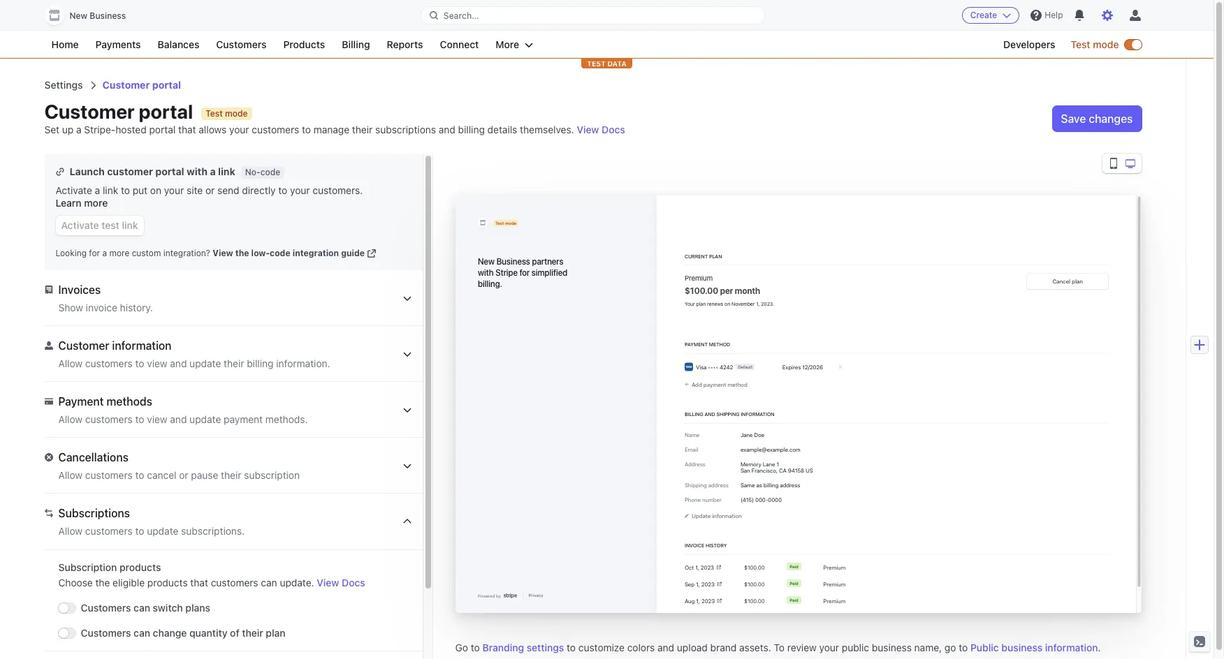 Task type: vqa. For each thing, say whether or not it's contained in the screenshot.


Task type: describe. For each thing, give the bounding box(es) containing it.
methods
[[107, 396, 152, 408]]

allow inside customer information allow customers to view and update their billing information.
[[58, 358, 83, 370]]

customers inside 'subscriptions allow customers to update subscriptions.'
[[85, 526, 133, 538]]

number
[[702, 497, 722, 504]]

can inside subscription products choose the eligible products that customers can update. view docs
[[261, 577, 277, 589]]

help
[[1045, 10, 1064, 20]]

payments
[[95, 38, 141, 50]]

a inside test mode set up a stripe-hosted portal that allows your customers to manage their subscriptions and billing details themselves. view docs
[[76, 124, 82, 136]]

to inside test mode set up a stripe-hosted portal that allows your customers to manage their subscriptions and billing details themselves. view docs
[[302, 124, 311, 136]]

on inside premium $100.00 per month your plan renews on november 1, 2023 .
[[725, 301, 730, 307]]

plan inside premium $100.00 per month your plan renews on november 1, 2023 .
[[696, 301, 706, 307]]

test mode set up a stripe-hosted portal that allows your customers to manage their subscriptions and billing details themselves. view docs
[[44, 108, 626, 136]]

$100.00 right sep 1, 2023 link
[[744, 582, 765, 588]]

a inside activate a link to put on your site or send directly to your customers. learn more
[[95, 185, 100, 196]]

new inside new business button
[[70, 10, 87, 21]]

address memory lane 1 san francisco, ca 94158 us
[[685, 462, 813, 474]]

integration?
[[163, 248, 210, 259]]

2023 inside premium $100.00 per month your plan renews on november 1, 2023 .
[[761, 301, 773, 307]]

and left shipping
[[705, 412, 715, 418]]

branding settings link
[[483, 642, 564, 656]]

phone
[[685, 497, 701, 504]]

their right of
[[242, 628, 263, 640]]

customers can change quantity of their plan
[[81, 628, 286, 640]]

1 vertical spatial products
[[147, 577, 188, 589]]

customers inside subscription products choose the eligible products that customers can update. view docs
[[211, 577, 258, 589]]

or inside activate a link to put on your site or send directly to your customers. learn more
[[206, 185, 215, 196]]

memory
[[741, 462, 761, 468]]

to inside customer information allow customers to view and update their billing information.
[[135, 358, 144, 370]]

home link
[[44, 36, 86, 53]]

more inside activate a link to put on your site or send directly to your customers. learn more
[[84, 197, 108, 209]]

link for a
[[103, 185, 118, 196]]

more button
[[489, 36, 540, 53]]

reports
[[387, 38, 423, 50]]

2 vertical spatial mode
[[505, 220, 516, 226]]

invoice
[[86, 302, 117, 314]]

activate a link to put on your site or send directly to your customers. learn more
[[56, 185, 363, 209]]

2023 for sep 1, 2023
[[701, 582, 715, 588]]

view inside "link"
[[213, 248, 233, 259]]

their inside customer information allow customers to view and update their billing information.
[[224, 358, 244, 370]]

1 horizontal spatial more
[[109, 248, 130, 259]]

a down activate test link button
[[102, 248, 107, 259]]

save changes button
[[1053, 106, 1142, 131]]

2 horizontal spatial link
[[218, 166, 235, 178]]

to
[[774, 642, 785, 654]]

launch customer portal with a link
[[70, 166, 235, 178]]

to inside 'subscriptions allow customers to update subscriptions.'
[[135, 526, 144, 538]]

visa
[[696, 364, 707, 370]]

allows
[[199, 124, 227, 136]]

privacy link
[[528, 593, 543, 599]]

products link
[[276, 36, 332, 53]]

view docs link for choose the eligible products that customers can update.
[[317, 577, 365, 591]]

billing.
[[478, 279, 502, 289]]

subscriptions.
[[181, 526, 245, 538]]

0 horizontal spatial with
[[187, 166, 208, 178]]

francisco,
[[752, 468, 778, 474]]

2 vertical spatial billing
[[764, 483, 779, 489]]

the inside "link"
[[235, 248, 249, 259]]

allow inside 'subscriptions allow customers to update subscriptions.'
[[58, 526, 83, 538]]

quantity
[[189, 628, 228, 640]]

launch
[[70, 166, 105, 178]]

mode inside test mode set up a stripe-hosted portal that allows your customers to manage their subscriptions and billing details themselves. view docs
[[225, 108, 248, 119]]

0 horizontal spatial test mode
[[495, 220, 516, 226]]

home
[[51, 38, 79, 50]]

2 $100.00 paid premium from the top
[[744, 581, 846, 588]]

add payment method link
[[685, 381, 748, 389]]

aug 1, 2023 link
[[685, 597, 722, 606]]

simplified
[[531, 268, 567, 278]]

stripe image
[[504, 594, 517, 599]]

2023 for aug 1, 2023
[[702, 598, 715, 605]]

1 horizontal spatial business
[[496, 257, 530, 266]]

customers.
[[313, 185, 363, 196]]

test inside test mode set up a stripe-hosted portal that allows your customers to manage their subscriptions and billing details themselves. view docs
[[206, 108, 223, 119]]

2 vertical spatial portal
[[155, 166, 184, 178]]

3 paid from the top
[[790, 598, 799, 603]]

method inside add payment method link
[[728, 382, 748, 388]]

data
[[608, 59, 627, 68]]

1 horizontal spatial test mode
[[1071, 38, 1120, 50]]

cancel
[[1053, 279, 1071, 285]]

1, for aug 1, 2023
[[696, 598, 700, 605]]

0 vertical spatial for
[[89, 248, 100, 259]]

create
[[971, 10, 998, 20]]

billing inside customer information allow customers to view and update their billing information.
[[247, 358, 274, 370]]

visa •••• 4242 default
[[696, 364, 753, 370]]

reports link
[[380, 36, 430, 53]]

cancel
[[147, 470, 176, 482]]

update for information
[[190, 358, 221, 370]]

$100.00 inside premium $100.00 per month your plan renews on november 1, 2023 .
[[685, 286, 718, 296]]

customer for information
[[58, 340, 109, 352]]

$100.00 right oct 1, 2023 link
[[744, 565, 765, 571]]

aug
[[685, 598, 695, 605]]

no-
[[245, 167, 261, 177]]

$100.00 up assets.
[[744, 598, 765, 605]]

save
[[1061, 113, 1087, 125]]

0 vertical spatial products
[[120, 562, 161, 574]]

subscriptions
[[375, 124, 436, 136]]

update for methods
[[190, 414, 221, 426]]

developers
[[1004, 38, 1056, 50]]

developers link
[[997, 36, 1063, 53]]

subscription products choose the eligible products that customers can update. view docs
[[58, 562, 365, 589]]

business inside button
[[90, 10, 126, 21]]

update
[[692, 513, 711, 519]]

2023 for oct 1, 2023
[[701, 565, 714, 571]]

cancellations
[[58, 452, 129, 464]]

details
[[488, 124, 518, 136]]

customers for customers can change quantity of their plan
[[81, 628, 131, 640]]

partners with stripe for simplified billing.
[[478, 257, 567, 289]]

eligible
[[113, 577, 145, 589]]

name,
[[915, 642, 942, 654]]

month
[[735, 286, 760, 296]]

search…
[[444, 10, 479, 21]]

and inside payment methods allow customers to view and update payment methods.
[[170, 414, 187, 426]]

Search… text field
[[421, 7, 765, 24]]

invoices
[[58, 284, 101, 296]]

invoice
[[685, 543, 704, 549]]

1 paid from the top
[[790, 564, 799, 570]]

stripe
[[495, 268, 518, 278]]

subscriptions allow customers to update subscriptions.
[[58, 508, 245, 538]]

allow inside payment methods allow customers to view and update payment methods.
[[58, 414, 83, 426]]

learn
[[56, 197, 82, 209]]

activate for activate a link to put on your site or send directly to your customers. learn more
[[56, 185, 92, 196]]

looking for a more custom integration?
[[56, 248, 210, 259]]

docs inside subscription products choose the eligible products that customers can update. view docs
[[342, 577, 365, 589]]

colors
[[628, 642, 655, 654]]

go
[[455, 642, 468, 654]]

november
[[732, 301, 755, 307]]

information inside customer information allow customers to view and update their billing information.
[[112, 340, 172, 352]]

1, inside premium $100.00 per month your plan renews on november 1, 2023 .
[[756, 301, 760, 307]]

customize
[[579, 642, 625, 654]]

plan right of
[[266, 628, 286, 640]]

settings link
[[44, 79, 83, 91]]

billing for billing
[[342, 38, 370, 50]]

partners
[[532, 257, 563, 266]]

customer information allow customers to view and update their billing information.
[[58, 340, 330, 370]]

update inside 'subscriptions allow customers to update subscriptions.'
[[147, 526, 179, 538]]

0 vertical spatial code
[[261, 167, 281, 177]]

san
[[741, 468, 750, 474]]

1 $100.00 paid premium from the top
[[744, 564, 846, 571]]

2 vertical spatial test
[[495, 220, 504, 226]]

000-
[[755, 497, 768, 504]]

no-code
[[245, 167, 281, 177]]

doe
[[754, 432, 764, 439]]

subscriptions
[[58, 508, 130, 520]]

plan right current
[[709, 253, 722, 259]]

their inside the cancellations allow customers to cancel or pause their subscription
[[221, 470, 242, 482]]

up
[[62, 124, 74, 136]]

4242
[[720, 364, 733, 370]]

12/2026
[[802, 364, 823, 370]]



Task type: locate. For each thing, give the bounding box(es) containing it.
view down methods
[[147, 414, 167, 426]]

4 allow from the top
[[58, 526, 83, 538]]

1 horizontal spatial address
[[780, 483, 800, 489]]

customer for portal
[[102, 79, 150, 91]]

your left site
[[164, 185, 184, 196]]

1 vertical spatial docs
[[342, 577, 365, 589]]

1 vertical spatial view
[[213, 248, 233, 259]]

the left low-
[[235, 248, 249, 259]]

1 vertical spatial paid
[[790, 581, 799, 586]]

allow down subscriptions
[[58, 526, 83, 538]]

2023 right november
[[761, 301, 773, 307]]

code left integration
[[270, 248, 291, 259]]

0 vertical spatial method
[[709, 342, 730, 348]]

1 vertical spatial with
[[478, 268, 494, 278]]

as
[[756, 483, 762, 489]]

0 horizontal spatial address
[[708, 483, 729, 489]]

update.
[[280, 577, 314, 589]]

1 vertical spatial portal
[[149, 124, 176, 136]]

mode
[[1093, 38, 1120, 50], [225, 108, 248, 119], [505, 220, 516, 226]]

test data
[[587, 59, 627, 68]]

2 horizontal spatial test
[[1071, 38, 1091, 50]]

link
[[218, 166, 235, 178], [103, 185, 118, 196], [122, 219, 138, 231]]

1 vertical spatial update
[[190, 414, 221, 426]]

and up payment methods allow customers to view and update payment methods.
[[170, 358, 187, 370]]

allow down cancellations
[[58, 470, 83, 482]]

code inside "link"
[[270, 248, 291, 259]]

0 vertical spatial paid
[[790, 564, 799, 570]]

or right site
[[206, 185, 215, 196]]

94158
[[788, 468, 804, 474]]

and inside customer information allow customers to view and update their billing information.
[[170, 358, 187, 370]]

0 vertical spatial docs
[[602, 124, 626, 136]]

your left customers. at the left
[[290, 185, 310, 196]]

customers down "customers can switch plans"
[[81, 628, 131, 640]]

2 allow from the top
[[58, 414, 83, 426]]

activate test link
[[61, 219, 138, 231]]

1 horizontal spatial with
[[478, 268, 494, 278]]

1 vertical spatial view docs link
[[317, 577, 365, 591]]

1, for oct 1, 2023
[[695, 565, 699, 571]]

your inside test mode set up a stripe-hosted portal that allows your customers to manage their subscriptions and billing details themselves. view docs
[[229, 124, 249, 136]]

new business up payments
[[70, 10, 126, 21]]

powered by
[[478, 594, 501, 599]]

payment up visa
[[685, 342, 708, 348]]

1 horizontal spatial view
[[317, 577, 339, 589]]

customers inside the cancellations allow customers to cancel or pause their subscription
[[85, 470, 133, 482]]

review
[[788, 642, 817, 654]]

business up stripe
[[496, 257, 530, 266]]

billing left information.
[[247, 358, 274, 370]]

new business up stripe
[[478, 257, 530, 266]]

help button
[[1026, 4, 1069, 27]]

0 horizontal spatial business
[[872, 642, 912, 654]]

update left subscriptions.
[[147, 526, 179, 538]]

to inside the cancellations allow customers to cancel or pause their subscription
[[135, 470, 144, 482]]

0 vertical spatial new
[[70, 10, 87, 21]]

renews
[[707, 301, 723, 307]]

activate for activate test link
[[61, 219, 99, 231]]

payment inside payment methods allow customers to view and update payment methods.
[[58, 396, 104, 408]]

directly
[[242, 185, 276, 196]]

your
[[685, 301, 695, 307]]

1 vertical spatial customers
[[81, 603, 131, 614]]

billing left details
[[458, 124, 485, 136]]

2023 up sep 1, 2023 link
[[701, 565, 714, 571]]

$100.00 paid premium
[[744, 564, 846, 571], [744, 581, 846, 588], [744, 598, 846, 605]]

1 horizontal spatial the
[[235, 248, 249, 259]]

pause
[[191, 470, 218, 482]]

0 horizontal spatial payment
[[224, 414, 263, 426]]

0 vertical spatial update
[[190, 358, 221, 370]]

information
[[112, 340, 172, 352], [741, 412, 775, 418], [712, 513, 742, 519], [1046, 642, 1099, 654]]

information inside 'update information' button
[[712, 513, 742, 519]]

link inside activate a link to put on your site or send directly to your customers. learn more
[[103, 185, 118, 196]]

their inside test mode set up a stripe-hosted portal that allows your customers to manage their subscriptions and billing details themselves. view docs
[[352, 124, 373, 136]]

update inside payment methods allow customers to view and update payment methods.
[[190, 414, 221, 426]]

1 vertical spatial method
[[728, 382, 748, 388]]

0 vertical spatial payment
[[704, 382, 726, 388]]

balances
[[158, 38, 200, 50]]

payment method
[[685, 342, 730, 348]]

customer portal
[[102, 79, 181, 91]]

0 horizontal spatial billing
[[342, 38, 370, 50]]

and right colors
[[658, 642, 675, 654]]

1 vertical spatial new
[[478, 257, 495, 266]]

$100.00
[[685, 286, 718, 296], [744, 565, 765, 571], [744, 582, 765, 588], [744, 598, 765, 605]]

payment inside payment methods allow customers to view and update payment methods.
[[224, 414, 263, 426]]

new business inside button
[[70, 10, 126, 21]]

their right pause
[[221, 470, 242, 482]]

0 vertical spatial payment
[[685, 342, 708, 348]]

customers down methods
[[85, 414, 133, 426]]

1 vertical spatial or
[[179, 470, 188, 482]]

link inside button
[[122, 219, 138, 231]]

payment left methods
[[58, 396, 104, 408]]

view inside customer information allow customers to view and update their billing information.
[[147, 358, 167, 370]]

1 horizontal spatial business
[[1002, 642, 1043, 654]]

2 horizontal spatial billing
[[764, 483, 779, 489]]

new up billing.
[[478, 257, 495, 266]]

2 business from the left
[[1002, 642, 1043, 654]]

view right update.
[[317, 577, 339, 589]]

view inside payment methods allow customers to view and update payment methods.
[[147, 414, 167, 426]]

method down default
[[728, 382, 748, 388]]

1 horizontal spatial .
[[1099, 642, 1101, 654]]

2023 up aug 1, 2023 link
[[701, 582, 715, 588]]

with up billing.
[[478, 268, 494, 278]]

new business button
[[44, 6, 140, 25]]

customers inside customer information allow customers to view and update their billing information.
[[85, 358, 133, 370]]

0 vertical spatial the
[[235, 248, 249, 259]]

2 paid from the top
[[790, 581, 799, 586]]

1 horizontal spatial view docs link
[[577, 123, 626, 137]]

and up the cancellations allow customers to cancel or pause their subscription
[[170, 414, 187, 426]]

for inside partners with stripe for simplified billing.
[[519, 268, 530, 278]]

methods.
[[266, 414, 308, 426]]

2 vertical spatial paid
[[790, 598, 799, 603]]

activate inside button
[[61, 219, 99, 231]]

$100.00 up your
[[685, 286, 718, 296]]

0 horizontal spatial .
[[773, 301, 774, 307]]

guide
[[341, 248, 365, 259]]

your left public
[[820, 642, 840, 654]]

view inside subscription products choose the eligible products that customers can update. view docs
[[317, 577, 339, 589]]

0 vertical spatial with
[[187, 166, 208, 178]]

0 vertical spatial can
[[261, 577, 277, 589]]

2 view from the top
[[147, 414, 167, 426]]

0 horizontal spatial business
[[90, 10, 126, 21]]

1 horizontal spatial test
[[495, 220, 504, 226]]

0 vertical spatial that
[[178, 124, 196, 136]]

powered by link
[[475, 591, 517, 600]]

example@example.com
[[741, 447, 801, 453]]

1 vertical spatial more
[[109, 248, 130, 259]]

plan right cancel at the right
[[1072, 279, 1083, 285]]

allow up cancellations
[[58, 414, 83, 426]]

settings
[[527, 642, 564, 654]]

test up stripe
[[495, 220, 504, 226]]

sep 1, 2023 link
[[685, 581, 722, 589]]

2 vertical spatial link
[[122, 219, 138, 231]]

1 vertical spatial billing
[[685, 412, 703, 418]]

connect
[[440, 38, 479, 50]]

payment inside add payment method link
[[704, 382, 726, 388]]

1 vertical spatial payment
[[224, 414, 263, 426]]

0 vertical spatial or
[[206, 185, 215, 196]]

a right the up
[[76, 124, 82, 136]]

link down customer
[[103, 185, 118, 196]]

portal inside test mode set up a stripe-hosted portal that allows your customers to manage their subscriptions and billing details themselves. view docs
[[149, 124, 176, 136]]

switch
[[153, 603, 183, 614]]

cancellations allow customers to cancel or pause their subscription
[[58, 452, 300, 482]]

allow down show
[[58, 358, 83, 370]]

1, right aug
[[696, 598, 700, 605]]

update information button
[[685, 512, 742, 520]]

customers inside test mode set up a stripe-hosted portal that allows your customers to manage their subscriptions and billing details themselves. view docs
[[252, 124, 299, 136]]

with
[[187, 166, 208, 178], [478, 268, 494, 278]]

manage
[[314, 124, 350, 136]]

billing left reports
[[342, 38, 370, 50]]

1 vertical spatial $100.00 paid premium
[[744, 581, 846, 588]]

2 horizontal spatial mode
[[1093, 38, 1120, 50]]

address down the 94158 on the bottom of page
[[780, 483, 800, 489]]

low-
[[251, 248, 270, 259]]

docs down data
[[602, 124, 626, 136]]

0 horizontal spatial new
[[70, 10, 87, 21]]

0 horizontal spatial view docs link
[[317, 577, 365, 591]]

0 vertical spatial link
[[218, 166, 235, 178]]

test mode
[[1071, 38, 1120, 50], [495, 220, 516, 226]]

plans
[[185, 603, 210, 614]]

1 vertical spatial test
[[206, 108, 223, 119]]

privacy
[[528, 593, 543, 599]]

0 horizontal spatial docs
[[342, 577, 365, 589]]

new up 'home'
[[70, 10, 87, 21]]

lane
[[763, 462, 775, 468]]

upload
[[677, 642, 708, 654]]

with up site
[[187, 166, 208, 178]]

that inside test mode set up a stripe-hosted portal that allows your customers to manage their subscriptions and billing details themselves. view docs
[[178, 124, 196, 136]]

1 horizontal spatial mode
[[505, 220, 516, 226]]

view docs link right themselves.
[[577, 123, 626, 137]]

1, for sep 1, 2023
[[696, 582, 700, 588]]

2 address from the left
[[780, 483, 800, 489]]

0 vertical spatial view
[[147, 358, 167, 370]]

0 horizontal spatial more
[[84, 197, 108, 209]]

payment for methods
[[58, 396, 104, 408]]

1, right oct
[[695, 565, 699, 571]]

their right the "manage"
[[352, 124, 373, 136]]

on right renews
[[725, 301, 730, 307]]

0 horizontal spatial new business
[[70, 10, 126, 21]]

customers up of
[[211, 577, 258, 589]]

activate inside activate a link to put on your site or send directly to your customers. learn more
[[56, 185, 92, 196]]

2 vertical spatial customers
[[81, 628, 131, 640]]

view the low-code integration guide link
[[210, 248, 376, 259]]

plan right your
[[696, 301, 706, 307]]

the down subscription
[[95, 577, 110, 589]]

1 horizontal spatial on
[[725, 301, 730, 307]]

0 horizontal spatial the
[[95, 577, 110, 589]]

set
[[44, 124, 59, 136]]

view right themselves.
[[577, 124, 599, 136]]

go
[[945, 642, 957, 654]]

business
[[872, 642, 912, 654], [1002, 642, 1043, 654]]

.
[[773, 301, 774, 307], [1099, 642, 1101, 654]]

view for methods
[[147, 414, 167, 426]]

go to branding settings to customize colors and upload brand assets. to review your public business name, go to public business information .
[[455, 642, 1101, 654]]

customers up methods
[[85, 358, 133, 370]]

to inside payment methods allow customers to view and update payment methods.
[[135, 414, 144, 426]]

customers link
[[209, 36, 274, 53]]

customer
[[102, 79, 150, 91], [58, 340, 109, 352]]

cancel plan link
[[1027, 274, 1109, 289]]

or left pause
[[179, 470, 188, 482]]

with inside partners with stripe for simplified billing.
[[478, 268, 494, 278]]

1 horizontal spatial new
[[478, 257, 495, 266]]

of
[[230, 628, 239, 640]]

public
[[971, 642, 999, 654]]

0 vertical spatial .
[[773, 301, 774, 307]]

sep
[[685, 582, 695, 588]]

and
[[439, 124, 456, 136], [170, 358, 187, 370], [705, 412, 715, 418], [170, 414, 187, 426], [658, 642, 675, 654]]

a
[[76, 124, 82, 136], [210, 166, 216, 178], [95, 185, 100, 196], [102, 248, 107, 259]]

1 business from the left
[[872, 642, 912, 654]]

link up send
[[218, 166, 235, 178]]

(415)
[[741, 497, 754, 504]]

customers up no-code
[[252, 124, 299, 136]]

1 vertical spatial new business
[[478, 257, 530, 266]]

0 vertical spatial portal
[[152, 79, 181, 91]]

update up the cancellations allow customers to cancel or pause their subscription
[[190, 414, 221, 426]]

0 vertical spatial test
[[1071, 38, 1091, 50]]

view right the integration?
[[213, 248, 233, 259]]

1,
[[756, 301, 760, 307], [695, 565, 699, 571], [696, 582, 700, 588], [696, 598, 700, 605]]

1 horizontal spatial billing
[[685, 412, 703, 418]]

customers left products
[[216, 38, 267, 50]]

3 $100.00 paid premium from the top
[[744, 598, 846, 605]]

code up directly
[[261, 167, 281, 177]]

1 vertical spatial code
[[270, 248, 291, 259]]

customers for customers can switch plans
[[81, 603, 131, 614]]

view inside test mode set up a stripe-hosted portal that allows your customers to manage their subscriptions and billing details themselves. view docs
[[577, 124, 599, 136]]

customers down subscriptions
[[85, 526, 133, 538]]

on right put
[[150, 185, 161, 196]]

1 vertical spatial business
[[496, 257, 530, 266]]

0 vertical spatial on
[[150, 185, 161, 196]]

billing inside test mode set up a stripe-hosted portal that allows your customers to manage their subscriptions and billing details themselves. view docs
[[458, 124, 485, 136]]

customer inside customer information allow customers to view and update their billing information.
[[58, 340, 109, 352]]

0 horizontal spatial mode
[[225, 108, 248, 119]]

docs inside test mode set up a stripe-hosted portal that allows your customers to manage their subscriptions and billing details themselves. view docs
[[602, 124, 626, 136]]

0 vertical spatial billing
[[342, 38, 370, 50]]

on inside activate a link to put on your site or send directly to your customers. learn more
[[150, 185, 161, 196]]

1 horizontal spatial payment
[[685, 342, 708, 348]]

docs
[[602, 124, 626, 136], [342, 577, 365, 589]]

oct 1, 2023
[[685, 565, 714, 571]]

0 horizontal spatial link
[[103, 185, 118, 196]]

can down "customers can switch plans"
[[134, 628, 150, 640]]

3 allow from the top
[[58, 470, 83, 482]]

1 view from the top
[[147, 358, 167, 370]]

1 vertical spatial link
[[103, 185, 118, 196]]

view docs link right update.
[[317, 577, 365, 591]]

portal right customer
[[155, 166, 184, 178]]

1 vertical spatial mode
[[225, 108, 248, 119]]

address
[[708, 483, 729, 489], [780, 483, 800, 489]]

stripe-
[[84, 124, 116, 136]]

new business
[[70, 10, 126, 21], [478, 257, 530, 266]]

billing for billing and shipping information
[[685, 412, 703, 418]]

docs right update.
[[342, 577, 365, 589]]

0 vertical spatial more
[[84, 197, 108, 209]]

that up plans
[[190, 577, 208, 589]]

0 vertical spatial view
[[577, 124, 599, 136]]

customers for customers
[[216, 38, 267, 50]]

0 vertical spatial mode
[[1093, 38, 1120, 50]]

customer down payments link
[[102, 79, 150, 91]]

0 vertical spatial activate
[[56, 185, 92, 196]]

add
[[692, 382, 702, 388]]

test mode up stripe
[[495, 220, 516, 226]]

can for quantity
[[134, 628, 150, 640]]

products up switch
[[147, 577, 188, 589]]

new
[[70, 10, 87, 21], [478, 257, 495, 266]]

1, right november
[[756, 301, 760, 307]]

1 horizontal spatial docs
[[602, 124, 626, 136]]

a down launch
[[95, 185, 100, 196]]

1 allow from the top
[[58, 358, 83, 370]]

link right test
[[122, 219, 138, 231]]

1 vertical spatial customer
[[58, 340, 109, 352]]

0 horizontal spatial view
[[213, 248, 233, 259]]

notifications image
[[1075, 10, 1086, 21]]

activate up learn
[[56, 185, 92, 196]]

0 vertical spatial customer
[[102, 79, 150, 91]]

aug 1, 2023
[[685, 598, 715, 605]]

link for test
[[122, 219, 138, 231]]

activate test link button
[[56, 216, 144, 236]]

activate down learn more link
[[61, 219, 99, 231]]

that left allows
[[178, 124, 196, 136]]

method up visa •••• 4242 default
[[709, 342, 730, 348]]

payment down ••••
[[704, 382, 726, 388]]

1 vertical spatial view
[[147, 414, 167, 426]]

payment left 'methods.'
[[224, 414, 263, 426]]

portal down balances link
[[152, 79, 181, 91]]

customer down show
[[58, 340, 109, 352]]

update inside customer information allow customers to view and update their billing information.
[[190, 358, 221, 370]]

the inside subscription products choose the eligible products that customers can update. view docs
[[95, 577, 110, 589]]

hosted
[[116, 124, 147, 136]]

0 vertical spatial $100.00 paid premium
[[744, 564, 846, 571]]

0 horizontal spatial on
[[150, 185, 161, 196]]

customers inside payment methods allow customers to view and update payment methods.
[[85, 414, 133, 426]]

0 vertical spatial billing
[[458, 124, 485, 136]]

information.
[[276, 358, 330, 370]]

can for plans
[[134, 603, 150, 614]]

view the low-code integration guide
[[213, 248, 365, 259]]

or inside the cancellations allow customers to cancel or pause their subscription
[[179, 470, 188, 482]]

1 horizontal spatial new business
[[478, 257, 530, 266]]

test
[[102, 219, 119, 231]]

view for information
[[147, 358, 167, 370]]

payment for method
[[685, 342, 708, 348]]

by
[[496, 594, 501, 599]]

a up activate a link to put on your site or send directly to your customers. learn more
[[210, 166, 216, 178]]

portal right hosted at the top of page
[[149, 124, 176, 136]]

and inside test mode set up a stripe-hosted portal that allows your customers to manage their subscriptions and billing details themselves. view docs
[[439, 124, 456, 136]]

2 vertical spatial can
[[134, 628, 150, 640]]

their up payment methods allow customers to view and update payment methods.
[[224, 358, 244, 370]]

more
[[496, 38, 519, 50]]

1 horizontal spatial billing
[[458, 124, 485, 136]]

changes
[[1089, 113, 1133, 125]]

1 address from the left
[[708, 483, 729, 489]]

billing up name
[[685, 412, 703, 418]]

more up activate test link
[[84, 197, 108, 209]]

payment
[[704, 382, 726, 388], [224, 414, 263, 426]]

1 vertical spatial that
[[190, 577, 208, 589]]

0 vertical spatial view docs link
[[577, 123, 626, 137]]

test mode down the notifications image
[[1071, 38, 1120, 50]]

. inside premium $100.00 per month your plan renews on november 1, 2023 .
[[773, 301, 774, 307]]

can left switch
[[134, 603, 150, 614]]

Search… search field
[[421, 7, 765, 24]]

1 horizontal spatial link
[[122, 219, 138, 231]]

2023 down sep 1, 2023 link
[[702, 598, 715, 605]]

update up payment methods allow customers to view and update payment methods.
[[190, 358, 221, 370]]

allow inside the cancellations allow customers to cancel or pause their subscription
[[58, 470, 83, 482]]

1 vertical spatial .
[[1099, 642, 1101, 654]]

or
[[206, 185, 215, 196], [179, 470, 188, 482]]

address up number
[[708, 483, 729, 489]]

view docs link for set up a stripe-hosted portal that allows your customers to manage their subscriptions and billing details themselves.
[[577, 123, 626, 137]]

your right allows
[[229, 124, 249, 136]]

1 vertical spatial test mode
[[495, 220, 516, 226]]

0 horizontal spatial payment
[[58, 396, 104, 408]]

more left the custom
[[109, 248, 130, 259]]

that inside subscription products choose the eligible products that customers can update. view docs
[[190, 577, 208, 589]]

portal
[[152, 79, 181, 91], [149, 124, 176, 136], [155, 166, 184, 178]]

view up methods
[[147, 358, 167, 370]]

0 horizontal spatial or
[[179, 470, 188, 482]]

email example@example.com
[[685, 447, 801, 453]]

show
[[58, 302, 83, 314]]

test up allows
[[206, 108, 223, 119]]

brand
[[711, 642, 737, 654]]

premium inside premium $100.00 per month your plan renews on november 1, 2023 .
[[685, 274, 713, 282]]



